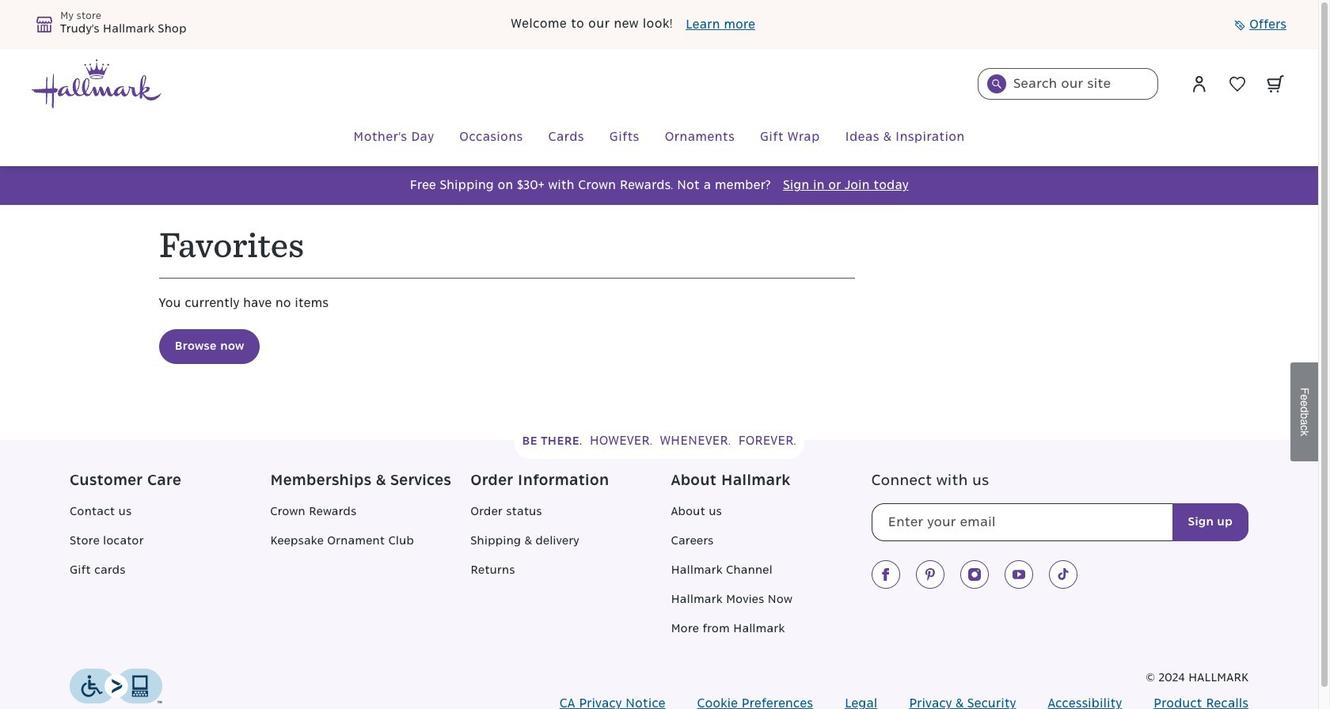 Task type: describe. For each thing, give the bounding box(es) containing it.
main menu. menu bar
[[32, 109, 1286, 166]]

we on youtube image
[[1012, 568, 1025, 581]]

we on facebook image
[[879, 568, 892, 581]]

hallmark logo image
[[32, 59, 162, 108]]

view your cart with 0 items. image
[[1267, 75, 1284, 93]]

Email email field
[[871, 504, 1248, 542]]

sign in dropdown menu image
[[1190, 74, 1209, 93]]

Search search field
[[978, 68, 1158, 100]]

sign up for email element
[[871, 472, 1248, 542]]



Task type: locate. For each thing, give the bounding box(es) containing it.
customer care element
[[70, 472, 270, 650]]

None search field
[[978, 68, 1158, 100]]

about hallmark element
[[671, 472, 871, 650]]

order information element
[[470, 472, 671, 650]]

we on tiktok image
[[1057, 568, 1069, 581]]

our instagram image
[[968, 568, 981, 581]]

search image
[[992, 79, 1001, 89]]

essential accessibility image
[[70, 669, 162, 704]]

we on pinterest image
[[924, 568, 936, 581]]

memberships element
[[270, 472, 470, 650]]



Task type: vqa. For each thing, say whether or not it's contained in the screenshot.
"b" at the right bottom of page
no



